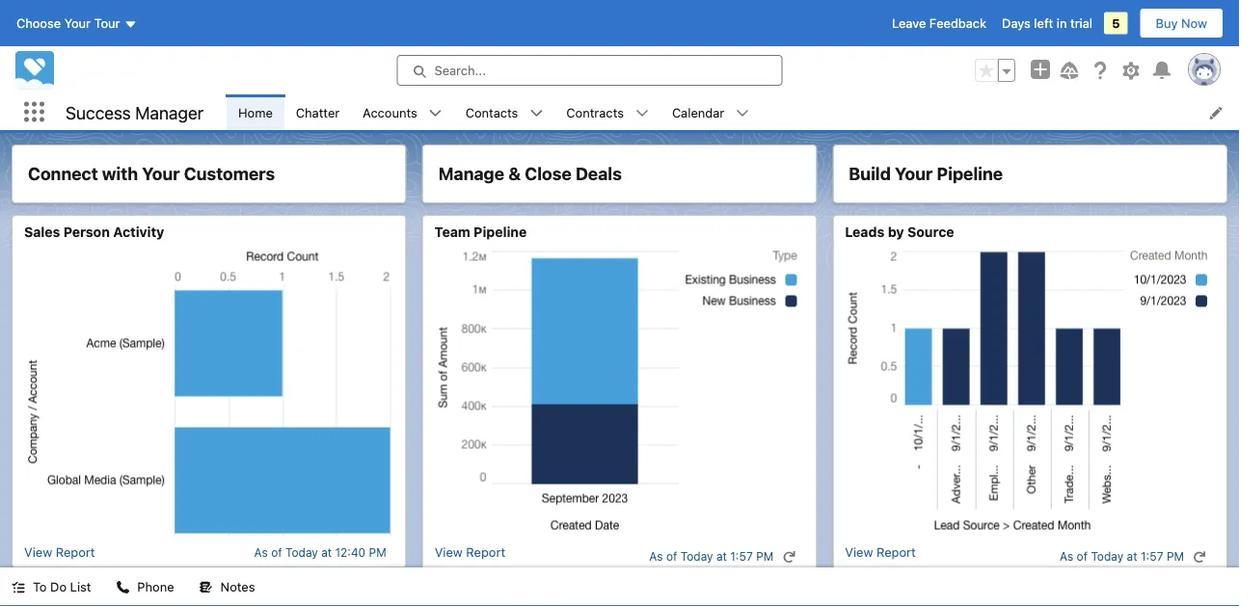 Task type: vqa. For each thing, say whether or not it's contained in the screenshot.
More answers 'BUTTON'
no



Task type: locate. For each thing, give the bounding box(es) containing it.
text default image left to at the bottom left
[[12, 581, 25, 595]]

2 horizontal spatial your
[[895, 164, 933, 184]]

0 horizontal spatial today
[[286, 546, 318, 560]]

today for build your pipeline
[[1092, 550, 1124, 564]]

1 horizontal spatial today
[[681, 550, 714, 564]]

view report
[[24, 546, 95, 560], [435, 546, 506, 560], [846, 546, 916, 560]]

team pipeline
[[435, 224, 527, 240]]

1 view report link from the left
[[24, 546, 95, 560]]

your inside popup button
[[64, 16, 91, 30]]

report for deals
[[466, 546, 506, 560]]

report
[[56, 546, 95, 560], [466, 546, 506, 560], [877, 546, 916, 560]]

text default image inside notes button
[[199, 581, 213, 595]]

tasks
[[79, 590, 117, 605]]

0 horizontal spatial pipeline
[[474, 224, 527, 240]]

contracts list item
[[555, 95, 661, 130]]

as for manage
[[650, 550, 663, 564]]

0 horizontal spatial view report
[[24, 546, 95, 560]]

pipeline
[[937, 164, 1003, 184], [474, 224, 527, 240]]

1 horizontal spatial view report
[[435, 546, 506, 560]]

5
[[1112, 16, 1121, 30]]

1 horizontal spatial view
[[435, 546, 463, 560]]

pipeline right team
[[474, 224, 527, 240]]

0 horizontal spatial report
[[56, 546, 95, 560]]

accounts list item
[[351, 95, 454, 130]]

1 horizontal spatial report
[[466, 546, 506, 560]]

list containing home
[[227, 95, 1240, 130]]

0 horizontal spatial at
[[321, 546, 332, 560]]

text default image inside phone button
[[116, 581, 130, 595]]

0 horizontal spatial view
[[24, 546, 52, 560]]

1:​57
[[731, 550, 753, 564], [1141, 550, 1164, 564]]

contacts
[[466, 105, 518, 120]]

at for manage
[[717, 550, 727, 564]]

text default image
[[636, 107, 649, 120], [736, 107, 750, 120], [1193, 551, 1207, 564], [12, 581, 25, 595], [116, 581, 130, 595]]

as of today at 1:​57 pm for manage & close deals
[[650, 550, 774, 564]]

2 horizontal spatial as
[[1060, 550, 1074, 564]]

of for manage & close deals
[[667, 550, 678, 564]]

text default image inside to do list button
[[12, 581, 25, 595]]

2 horizontal spatial at
[[1127, 550, 1138, 564]]

your right build
[[895, 164, 933, 184]]

as
[[254, 546, 268, 560], [650, 550, 663, 564], [1060, 550, 1074, 564]]

2 horizontal spatial view report link
[[846, 546, 916, 569]]

2 horizontal spatial report
[[877, 546, 916, 560]]

1 horizontal spatial of
[[667, 550, 678, 564]]

0 horizontal spatial pm
[[369, 546, 387, 560]]

in
[[1057, 16, 1068, 30]]

2 horizontal spatial view
[[846, 546, 874, 560]]

your right with on the top left
[[142, 164, 180, 184]]

2 report from the left
[[466, 546, 506, 560]]

leave feedback link
[[893, 16, 987, 30]]

3 view report from the left
[[846, 546, 916, 560]]

of
[[271, 546, 282, 560], [667, 550, 678, 564], [1077, 550, 1088, 564]]

1 report from the left
[[56, 546, 95, 560]]

leave feedback
[[893, 16, 987, 30]]

2 horizontal spatial of
[[1077, 550, 1088, 564]]

now
[[1182, 16, 1208, 30]]

1 as of today at 1:​57 pm from the left
[[650, 550, 774, 564]]

your left tour on the top of page
[[64, 16, 91, 30]]

success
[[66, 102, 131, 123]]

of for build your pipeline
[[1077, 550, 1088, 564]]

group
[[975, 59, 1016, 82]]

calendar
[[672, 105, 725, 120]]

0 horizontal spatial view report link
[[24, 546, 95, 560]]

view report for deals
[[435, 546, 506, 560]]

1 vertical spatial pipeline
[[474, 224, 527, 240]]

build your pipeline
[[849, 164, 1003, 184]]

2 view report link from the left
[[435, 546, 506, 569]]

pm
[[369, 546, 387, 560], [757, 550, 774, 564], [1167, 550, 1185, 564]]

text default image right contacts
[[530, 107, 544, 120]]

3 report from the left
[[877, 546, 916, 560]]

today
[[286, 546, 318, 560], [681, 550, 714, 564], [1092, 550, 1124, 564]]

text default image right contracts
[[636, 107, 649, 120]]

at
[[321, 546, 332, 560], [717, 550, 727, 564], [1127, 550, 1138, 564]]

choose
[[16, 16, 61, 30]]

1 horizontal spatial at
[[717, 550, 727, 564]]

0 horizontal spatial your
[[64, 16, 91, 30]]

1 view report from the left
[[24, 546, 95, 560]]

0 vertical spatial pipeline
[[937, 164, 1003, 184]]

1 horizontal spatial 1:​57
[[1141, 550, 1164, 564]]

1 view from the left
[[24, 546, 52, 560]]

to
[[33, 580, 47, 595]]

text default image left notes on the bottom of page
[[199, 581, 213, 595]]

2 view report from the left
[[435, 546, 506, 560]]

do
[[50, 580, 67, 595]]

leave
[[893, 16, 927, 30]]

leads
[[846, 224, 885, 240]]

0 horizontal spatial as of today at 1:​57 pm
[[650, 550, 774, 564]]

as of today at 12:​40 pm
[[254, 546, 387, 560]]

as of today at 1:​57 pm for build your pipeline
[[1060, 550, 1185, 564]]

as for build
[[1060, 550, 1074, 564]]

search... button
[[397, 55, 783, 86]]

manage
[[439, 164, 505, 184]]

home link
[[227, 95, 284, 130]]

list
[[227, 95, 1240, 130]]

1 horizontal spatial as of today at 1:​57 pm
[[1060, 550, 1185, 564]]

connect
[[28, 164, 98, 184]]

choose your tour
[[16, 16, 120, 30]]

2 horizontal spatial pm
[[1167, 550, 1185, 564]]

search...
[[435, 63, 486, 78]]

0 horizontal spatial of
[[271, 546, 282, 560]]

your
[[64, 16, 91, 30], [142, 164, 180, 184], [895, 164, 933, 184]]

2 horizontal spatial view report
[[846, 546, 916, 560]]

deals
[[576, 164, 622, 184]]

2 as of today at 1:​57 pm from the left
[[1060, 550, 1185, 564]]

contracts
[[567, 105, 624, 120]]

12:​40
[[335, 546, 366, 560]]

2 view from the left
[[435, 546, 463, 560]]

notes button
[[188, 568, 267, 607]]

0 horizontal spatial 1:​57
[[731, 550, 753, 564]]

pipeline up source
[[937, 164, 1003, 184]]

team
[[435, 224, 471, 240]]

2 1:​57 from the left
[[1141, 550, 1164, 564]]

view report link
[[24, 546, 95, 560], [435, 546, 506, 569], [846, 546, 916, 569]]

text default image
[[429, 107, 443, 120], [530, 107, 544, 120], [783, 551, 796, 564], [199, 581, 213, 595]]

1 horizontal spatial view report link
[[435, 546, 506, 569]]

text default image left phone
[[116, 581, 130, 595]]

as of today at 1:​57 pm
[[650, 550, 774, 564], [1060, 550, 1185, 564]]

1 horizontal spatial pipeline
[[937, 164, 1003, 184]]

1:​57 for manage & close deals
[[731, 550, 753, 564]]

text default image right accounts on the top of page
[[429, 107, 443, 120]]

1 horizontal spatial pm
[[757, 550, 774, 564]]

customers
[[184, 164, 275, 184]]

view
[[24, 546, 52, 560], [435, 546, 463, 560], [846, 546, 874, 560]]

phone
[[137, 580, 174, 595]]

report for customers
[[56, 546, 95, 560]]

choose your tour button
[[15, 8, 138, 39]]

1:​57 for build your pipeline
[[1141, 550, 1164, 564]]

calendar link
[[661, 95, 736, 130]]

2 horizontal spatial today
[[1092, 550, 1124, 564]]

connect with your customers
[[28, 164, 275, 184]]

success manager
[[66, 102, 204, 123]]

your for choose
[[64, 16, 91, 30]]

1 horizontal spatial as
[[650, 550, 663, 564]]

text default image right calendar
[[736, 107, 750, 120]]

manage & close deals
[[439, 164, 622, 184]]

1 1:​57 from the left
[[731, 550, 753, 564]]



Task type: describe. For each thing, give the bounding box(es) containing it.
tour
[[94, 16, 120, 30]]

view for customers
[[24, 546, 52, 560]]

build
[[849, 164, 891, 184]]

view report link for deals
[[435, 546, 506, 569]]

today's tasks
[[24, 590, 117, 605]]

buy
[[1156, 16, 1179, 30]]

sales
[[24, 224, 60, 240]]

buy now button
[[1140, 8, 1224, 39]]

pm for manage
[[757, 550, 774, 564]]

manager
[[135, 102, 204, 123]]

&
[[509, 164, 521, 184]]

days left in trial
[[1003, 16, 1093, 30]]

text default image up show more my leads records element
[[1193, 551, 1207, 564]]

person
[[63, 224, 110, 240]]

activity
[[113, 224, 164, 240]]

sales person activity
[[24, 224, 164, 240]]

home
[[238, 105, 273, 120]]

accounts link
[[351, 95, 429, 130]]

text default image up show more my opportunities records element
[[783, 551, 796, 564]]

by
[[888, 224, 905, 240]]

show more my opportunities records element
[[775, 598, 805, 607]]

today for manage & close deals
[[681, 550, 714, 564]]

to do list button
[[0, 568, 103, 607]]

text default image inside contacts list item
[[530, 107, 544, 120]]

view report link for customers
[[24, 546, 95, 560]]

today's
[[24, 590, 75, 605]]

at for build
[[1127, 550, 1138, 564]]

chatter link
[[284, 95, 351, 130]]

3 view from the left
[[846, 546, 874, 560]]

text default image inside accounts list item
[[429, 107, 443, 120]]

pm for build
[[1167, 550, 1185, 564]]

contacts list item
[[454, 95, 555, 130]]

source
[[908, 224, 955, 240]]

to do list
[[33, 580, 91, 595]]

feedback
[[930, 16, 987, 30]]

with
[[102, 164, 138, 184]]

1 horizontal spatial your
[[142, 164, 180, 184]]

text default image inside calendar 'list item'
[[736, 107, 750, 120]]

trial
[[1071, 16, 1093, 30]]

left
[[1035, 16, 1054, 30]]

phone button
[[105, 568, 186, 607]]

view for deals
[[435, 546, 463, 560]]

text default image inside contracts list item
[[636, 107, 649, 120]]

leads by source
[[846, 224, 955, 240]]

contacts link
[[454, 95, 530, 130]]

days
[[1003, 16, 1031, 30]]

list
[[70, 580, 91, 595]]

buy now
[[1156, 16, 1208, 30]]

show more my leads records element
[[1186, 598, 1216, 607]]

accounts
[[363, 105, 418, 120]]

view report for customers
[[24, 546, 95, 560]]

contracts link
[[555, 95, 636, 130]]

3 view report link from the left
[[846, 546, 916, 569]]

close
[[525, 164, 572, 184]]

0 horizontal spatial as
[[254, 546, 268, 560]]

your for build
[[895, 164, 933, 184]]

notes
[[221, 580, 255, 595]]

chatter
[[296, 105, 340, 120]]

calendar list item
[[661, 95, 761, 130]]



